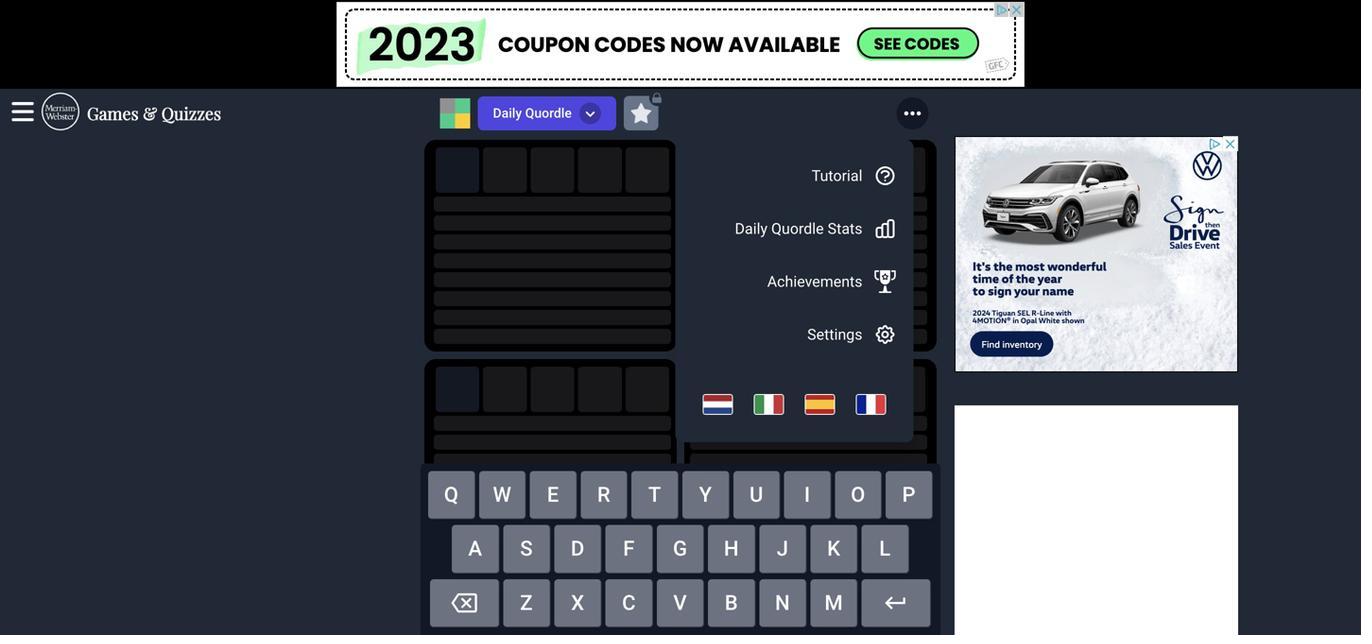 Task type: describe. For each thing, give the bounding box(es) containing it.
row 4. future guess. row for "row 2. future guess." row corresponding to game board 4 table on the right of page
[[690, 452, 928, 471]]

game boards element
[[421, 136, 941, 575]]

settings image
[[874, 323, 897, 346]]

z
[[520, 591, 533, 616]]

q
[[444, 483, 459, 507]]

daily quordle stats
[[735, 220, 863, 238]]

o
[[851, 483, 866, 507]]

u button
[[734, 471, 781, 520]]

s button
[[503, 525, 551, 574]]

quordle italiano image
[[755, 395, 784, 414]]

m button
[[811, 580, 858, 628]]

w
[[493, 483, 512, 507]]

x button
[[555, 580, 602, 628]]

r
[[598, 483, 611, 507]]

x
[[571, 591, 585, 616]]

daily quordle button
[[478, 96, 617, 131]]

game board 1 table
[[425, 140, 677, 352]]

row 9. future guess. row for row 7. future guess. row for row 6. future guess. row related to game board 1 'table' on the left of page
[[434, 327, 671, 346]]

y button
[[683, 471, 730, 520]]

g button
[[657, 525, 705, 574]]

f
[[623, 537, 635, 561]]

open more options dropdown image
[[897, 97, 929, 130]]

row 3. future guess. row for "row 2. future guess." row corresponding to game board 4 table on the right of page
[[690, 433, 928, 452]]

e
[[547, 483, 559, 507]]

i
[[805, 483, 811, 507]]

m
[[825, 591, 843, 616]]

daily quordle stats image
[[874, 218, 897, 240]]

e button
[[530, 471, 577, 520]]

row 2. future guess. row for game board 1 'table' on the left of page
[[434, 195, 671, 214]]

row 1. current guess . row for "row 2. future guess." row for game board 1 'table' on the left of page
[[434, 146, 671, 195]]

row 2. future guess. row for game board 3 table
[[434, 414, 671, 433]]

quordle image
[[440, 98, 471, 129]]

a
[[468, 537, 482, 561]]

quordle français image
[[857, 395, 886, 414]]

0 vertical spatial advertisement region
[[337, 2, 1025, 87]]

row 2. future guess. row for the game board 2 table
[[690, 195, 928, 214]]

p
[[903, 483, 916, 507]]

keyboard row 1 row
[[425, 468, 937, 522]]

k
[[828, 537, 841, 561]]

game boards row 2 element
[[421, 356, 941, 575]]

n
[[776, 591, 790, 616]]

daily for daily quordle stats
[[735, 220, 768, 238]]

s
[[520, 537, 533, 561]]

quordle link
[[440, 98, 471, 129]]

b
[[725, 591, 738, 616]]

daily quordle
[[493, 105, 572, 121]]

quordle español image
[[806, 395, 835, 414]]

row 8. future guess. row for row 7. future guess. row for row 6. future guess. row related to game board 1 'table' on the left of page
[[434, 308, 671, 327]]

v button
[[657, 580, 705, 628]]

w button
[[479, 471, 526, 520]]

quordle for daily quordle stats
[[772, 220, 824, 238]]

r button
[[581, 471, 628, 520]]

games & quizzes
[[87, 101, 221, 124]]

q button
[[428, 471, 476, 520]]

italiano link
[[744, 384, 795, 426]]

stats
[[828, 220, 863, 238]]

achievements
[[768, 273, 863, 291]]

game boards row 1 element
[[421, 136, 941, 356]]

row 1. current guess . row for "row 2. future guess." row corresponding to game board 4 table on the right of page
[[690, 365, 928, 414]]

keyboard row 2 row
[[425, 522, 937, 576]]

daily for daily quordle
[[493, 105, 522, 121]]

d button
[[555, 525, 602, 574]]

backspace key image
[[452, 590, 477, 616]]



Task type: vqa. For each thing, say whether or not it's contained in the screenshot.
left Row 6. Future guess. ROW
yes



Task type: locate. For each thing, give the bounding box(es) containing it.
quordle left stats
[[772, 220, 824, 238]]

daily up achievements
[[735, 220, 768, 238]]

v
[[674, 591, 687, 616]]

j button
[[760, 525, 807, 574]]

row 7. future guess. row for the game board 2 table's row 6. future guess. row
[[690, 289, 928, 308]]

0 horizontal spatial row 9. future guess. row
[[434, 327, 671, 346]]

row 3. future guess. row for "row 2. future guess." row for game board 1 'table' on the left of page
[[434, 214, 671, 233]]

settings
[[808, 326, 863, 344]]

row 2. future guess. image for the game board 2 table
[[880, 197, 928, 212]]

1 row 9. future guess. row from the left
[[434, 327, 671, 346]]

2 row 2. future guess. image from the top
[[880, 416, 928, 431]]

games
[[87, 101, 139, 124]]

0 horizontal spatial row 7. future guess. row
[[434, 289, 671, 308]]

g
[[673, 537, 688, 561]]

row 4. future guess. row for "row 2. future guess." row associated with the game board 2 table
[[690, 233, 928, 252]]

keyboard row 3 row
[[425, 576, 937, 630]]

1 vertical spatial daily
[[735, 220, 768, 238]]

game board 4 table
[[685, 359, 937, 571]]

row 2. future guess. row
[[434, 195, 671, 214], [690, 195, 928, 214], [434, 414, 671, 433], [690, 414, 928, 433]]

1 horizontal spatial row 8. future guess. row
[[690, 308, 928, 327]]

k button
[[811, 525, 858, 574]]

quordle for daily quordle
[[526, 105, 572, 121]]

row 8. future guess. row
[[434, 308, 671, 327], [690, 308, 928, 327]]

0 vertical spatial row 2. future guess. image
[[880, 197, 928, 212]]

quordle right quordle link
[[526, 105, 572, 121]]

quordle nederlands image
[[704, 395, 732, 414]]

row 5. future guess. row inside game board 1 'table'
[[434, 252, 671, 270]]

1 horizontal spatial row 5. future guess. row
[[690, 252, 928, 270]]

tutorial
[[812, 167, 863, 185]]

español link
[[795, 384, 846, 426]]

1 horizontal spatial quordle
[[772, 220, 824, 238]]

row 2. future guess. image down quordle français image
[[880, 416, 928, 431]]

n button
[[760, 580, 807, 628]]

row 5. future guess. row for the game board 2 table's row 6. future guess. row
[[690, 252, 928, 270]]

2 row 5. future guess. row from the left
[[690, 252, 928, 270]]

row 7. future guess. row for row 6. future guess. row related to game board 1 'table' on the left of page
[[434, 289, 671, 308]]

row 9. future guess. row for row 7. future guess. row corresponding to the game board 2 table's row 6. future guess. row
[[690, 327, 928, 346]]

t
[[649, 483, 661, 507]]

l
[[880, 537, 891, 561]]

z button
[[503, 580, 551, 628]]

2 row 7. future guess. row from the left
[[690, 289, 928, 308]]

t button
[[632, 471, 679, 520]]

row 3. future guess. row
[[434, 214, 671, 233], [690, 214, 928, 233], [434, 433, 671, 452], [690, 433, 928, 452]]

games & quizzes link
[[87, 101, 221, 126]]

j
[[777, 537, 789, 561]]

quordle
[[526, 105, 572, 121], [772, 220, 824, 238]]

row 1. current guess . row inside game board 1 'table'
[[434, 146, 671, 195]]

row 1. current guess . row for "row 2. future guess." row associated with the game board 2 table
[[690, 146, 928, 195]]

français link
[[846, 384, 897, 426]]

row 5. future guess. row inside the game board 2 table
[[690, 252, 928, 270]]

1 horizontal spatial row 7. future guess. row
[[690, 289, 928, 308]]

enter key button
[[862, 580, 932, 628]]

0 horizontal spatial row 6. future guess. row
[[434, 270, 671, 289]]

1 vertical spatial quordle
[[772, 220, 824, 238]]

1 row 6. future guess. row from the left
[[434, 270, 671, 289]]

row 2. future guess. image for game board 4 table on the right of page
[[880, 416, 928, 431]]

quizzes
[[161, 101, 221, 124]]

backspace key button
[[430, 580, 500, 628]]

h
[[724, 537, 739, 561]]

row 6. future guess. row
[[434, 270, 671, 289], [690, 270, 928, 289]]

0 horizontal spatial quordle
[[526, 105, 572, 121]]

y
[[700, 483, 712, 507]]

d
[[571, 537, 585, 561]]

row 2. future guess. row for game board 4 table on the right of page
[[690, 414, 928, 433]]

enter key image
[[884, 590, 909, 616]]

game board 3 table
[[425, 359, 677, 571]]

row 3. future guess. row for game board 3 table "row 2. future guess." row
[[434, 433, 671, 452]]

p button
[[886, 471, 933, 520]]

row 1. current guess . row for game board 3 table "row 2. future guess." row
[[434, 365, 671, 414]]

0 horizontal spatial daily
[[493, 105, 522, 121]]

f button
[[606, 525, 653, 574]]

daily inside daily quordle dropdown button
[[493, 105, 522, 121]]

keyboard table
[[421, 464, 941, 636]]

1 row 2. future guess. image from the top
[[880, 197, 928, 212]]

1 horizontal spatial row 6. future guess. row
[[690, 270, 928, 289]]

tutorial image
[[874, 165, 897, 187]]

row 6. future guess. row for game board 1 'table' on the left of page
[[434, 270, 671, 289]]

1 horizontal spatial daily
[[735, 220, 768, 238]]

row 5. future guess. row for row 6. future guess. row related to game board 1 'table' on the left of page
[[434, 252, 671, 270]]

row 1. current guess . row
[[434, 146, 671, 195], [690, 146, 928, 195], [434, 365, 671, 414], [690, 365, 928, 414]]

row 2. future guess. image
[[880, 197, 928, 212], [880, 416, 928, 431]]

c
[[622, 591, 636, 616]]

row 3. future guess. row for "row 2. future guess." row associated with the game board 2 table
[[690, 214, 928, 233]]

1 vertical spatial advertisement region
[[955, 136, 1239, 373]]

1 row 5. future guess. row from the left
[[434, 252, 671, 270]]

advertisement region
[[337, 2, 1025, 87], [955, 136, 1239, 373], [955, 406, 1239, 636]]

0 horizontal spatial row 8. future guess. row
[[434, 308, 671, 327]]

nederlands link
[[693, 384, 744, 426]]

2 vertical spatial advertisement region
[[955, 406, 1239, 636]]

row 5. future guess. row
[[434, 252, 671, 270], [690, 252, 928, 270]]

1 row 8. future guess. row from the left
[[434, 308, 671, 327]]

o button
[[835, 471, 883, 520]]

game board 2 table
[[685, 140, 937, 352]]

i button
[[785, 471, 832, 520]]

row 9. future guess. row
[[434, 327, 671, 346], [690, 327, 928, 346]]

row 2. future guess. image up daily quordle stats image
[[880, 197, 928, 212]]

h button
[[708, 525, 756, 574]]

b button
[[708, 580, 756, 628]]

1 row 7. future guess. row from the left
[[434, 289, 671, 308]]

1 horizontal spatial row 9. future guess. row
[[690, 327, 928, 346]]

row 2. future guess. image inside game board 4 table
[[880, 416, 928, 431]]

row 1. current guess . row inside game board 4 table
[[690, 365, 928, 414]]

0 vertical spatial quordle
[[526, 105, 572, 121]]

daily right quordle link
[[493, 105, 522, 121]]

2 row 8. future guess. row from the left
[[690, 308, 928, 327]]

2 row 9. future guess. row from the left
[[690, 327, 928, 346]]

1 vertical spatial row 2. future guess. image
[[880, 416, 928, 431]]

row 1. current guess . row inside the game board 2 table
[[690, 146, 928, 195]]

&
[[143, 101, 157, 124]]

row 7. future guess. row
[[434, 289, 671, 308], [690, 289, 928, 308]]

a button
[[452, 525, 500, 574]]

daily
[[493, 105, 522, 121], [735, 220, 768, 238]]

0 vertical spatial daily
[[493, 105, 522, 121]]

row 1. current guess . row inside game board 3 table
[[434, 365, 671, 414]]

row 6. future guess. row for the game board 2 table
[[690, 270, 928, 289]]

achievements image
[[874, 270, 897, 293]]

row 4. future guess. row for "row 2. future guess." row for game board 1 'table' on the left of page
[[434, 233, 671, 252]]

quordle inside dropdown button
[[526, 105, 572, 121]]

c button
[[606, 580, 653, 628]]

l button
[[862, 525, 910, 574]]

row 4. future guess. row for game board 3 table "row 2. future guess." row
[[434, 452, 671, 471]]

2 row 6. future guess. row from the left
[[690, 270, 928, 289]]

row 8. future guess. row for row 7. future guess. row corresponding to the game board 2 table's row 6. future guess. row
[[690, 308, 928, 327]]

0 horizontal spatial row 5. future guess. row
[[434, 252, 671, 270]]

row 2. future guess. image inside the game board 2 table
[[880, 197, 928, 212]]

row 4. future guess. row
[[434, 233, 671, 252], [690, 233, 928, 252], [434, 452, 671, 471], [690, 452, 928, 471]]

u
[[750, 483, 764, 507]]



